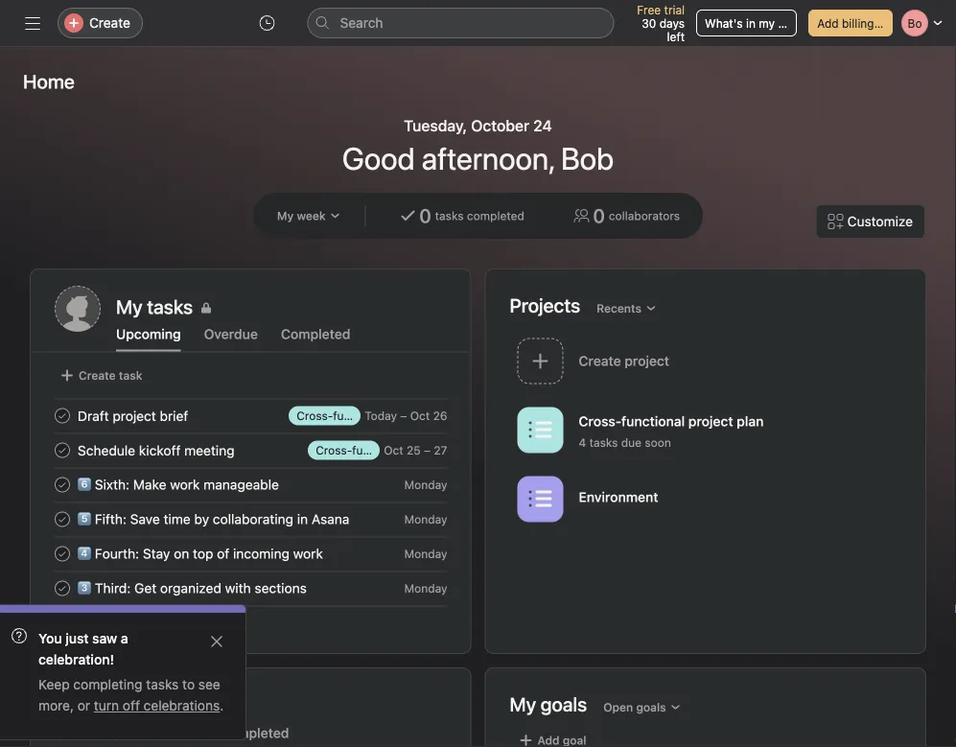 Task type: describe. For each thing, give the bounding box(es) containing it.
fifth:
[[95, 511, 127, 527]]

create project
[[579, 353, 670, 369]]

list image
[[529, 419, 552, 442]]

completed image for 5️⃣
[[51, 508, 74, 531]]

completed image for 3️⃣
[[51, 577, 74, 600]]

tasks
[[55, 694, 104, 717]]

more
[[97, 616, 125, 630]]

4️⃣
[[78, 545, 91, 561]]

i've assigned
[[108, 694, 221, 717]]

overdue for the left overdue button
[[143, 725, 197, 741]]

you just saw a celebration!
[[38, 631, 128, 668]]

brief
[[160, 408, 188, 424]]

3️⃣
[[78, 580, 91, 596]]

functional
[[621, 413, 685, 429]]

fourth:
[[95, 545, 139, 561]]

search
[[340, 15, 383, 31]]

completed
[[467, 209, 524, 223]]

0 horizontal spatial overdue button
[[143, 725, 197, 747]]

monday button for 4️⃣ fourth: stay on top of incoming work
[[404, 547, 447, 561]]

my tasks
[[116, 295, 193, 318]]

celebrations
[[144, 698, 220, 714]]

organized
[[160, 580, 221, 596]]

completed button for the top overdue button
[[281, 326, 351, 352]]

third:
[[95, 580, 131, 596]]

30
[[642, 16, 656, 30]]

with
[[225, 580, 251, 596]]

get
[[134, 580, 157, 596]]

create task
[[79, 369, 142, 382]]

completed image for 4️⃣
[[51, 542, 74, 565]]

show more
[[63, 616, 125, 630]]

what's in my trial? button
[[696, 10, 805, 36]]

overdue for the top overdue button
[[204, 326, 258, 342]]

what's in my trial?
[[705, 16, 805, 30]]

manageable
[[204, 476, 279, 492]]

time
[[164, 511, 191, 527]]

my tasks link
[[116, 293, 446, 321]]

days
[[660, 16, 685, 30]]

you
[[38, 631, 62, 646]]

afternoon,
[[422, 140, 554, 176]]

completed for completed button associated with the left overdue button
[[220, 725, 289, 741]]

5️⃣
[[78, 511, 91, 527]]

projects
[[510, 294, 580, 316]]

draft
[[78, 408, 109, 424]]

monday button for 3️⃣ third: get organized with sections
[[404, 582, 447, 595]]

show
[[63, 616, 94, 630]]

due
[[621, 436, 642, 449]]

cross-functional project plan 4 tasks due soon
[[579, 413, 764, 449]]

a
[[121, 631, 128, 646]]

completed checkbox for 3️⃣
[[51, 577, 74, 600]]

home
[[23, 70, 75, 93]]

today
[[365, 409, 397, 422]]

left
[[667, 30, 685, 43]]

keep
[[38, 677, 70, 692]]

monday button for 5️⃣ fifth: save time by collaborating in asana
[[404, 513, 447, 526]]

27
[[434, 444, 447, 457]]

monday for 5️⃣ fifth: save time by collaborating in asana
[[404, 513, 447, 526]]

1 vertical spatial upcoming
[[55, 725, 120, 741]]

completed image for 6️⃣
[[51, 473, 74, 496]]

celebration!
[[38, 652, 114, 668]]

collaborating
[[213, 511, 293, 527]]

1 horizontal spatial tasks
[[435, 209, 464, 223]]

tasks inside the keep completing tasks to see more, or
[[146, 677, 179, 692]]

on
[[174, 545, 189, 561]]

show more button
[[55, 609, 134, 636]]

customize
[[848, 213, 913, 229]]

recents
[[597, 302, 642, 315]]

billing
[[842, 16, 874, 30]]

add profile photo image
[[55, 286, 101, 332]]

search button
[[307, 8, 614, 38]]

completed checkbox for 6️⃣
[[51, 473, 74, 496]]

bob
[[561, 140, 614, 176]]

my week
[[277, 209, 326, 223]]

trial?
[[778, 16, 805, 30]]

4️⃣ fourth: stay on top of incoming work
[[78, 545, 323, 561]]

upcoming button for the top overdue button
[[116, 326, 181, 352]]

completed for the top overdue button's completed button
[[281, 326, 351, 342]]

see
[[198, 677, 220, 692]]

.
[[220, 698, 224, 714]]

completed button for the left overdue button
[[220, 725, 289, 747]]

trial
[[664, 3, 685, 16]]

soon
[[645, 436, 671, 449]]

of
[[217, 545, 229, 561]]

close image
[[209, 634, 224, 649]]

kickoff
[[139, 442, 181, 458]]

just
[[65, 631, 89, 646]]

open goals button
[[595, 694, 690, 721]]



Task type: locate. For each thing, give the bounding box(es) containing it.
1 horizontal spatial overdue button
[[204, 326, 258, 352]]

24
[[533, 117, 552, 135]]

Completed checkbox
[[51, 404, 74, 427], [51, 439, 74, 462], [51, 473, 74, 496], [51, 542, 74, 565]]

3 completed checkbox from the top
[[51, 473, 74, 496]]

0 for collaborators
[[593, 204, 605, 227]]

1 completed image from the top
[[51, 404, 74, 427]]

monday for 3️⃣ third: get organized with sections
[[404, 582, 447, 595]]

work down asana
[[293, 545, 323, 561]]

in inside button
[[746, 16, 756, 30]]

3️⃣ third: get organized with sections
[[78, 580, 307, 596]]

create
[[89, 15, 130, 31], [79, 369, 116, 382]]

completed image left 6️⃣
[[51, 473, 74, 496]]

completed checkbox for schedule
[[51, 439, 74, 462]]

1 0 from the left
[[419, 204, 431, 227]]

2 completed checkbox from the top
[[51, 577, 74, 600]]

0 horizontal spatial project
[[113, 408, 156, 424]]

completed image left 3️⃣
[[51, 577, 74, 600]]

overdue
[[204, 326, 258, 342], [143, 725, 197, 741]]

completed checkbox left 5️⃣
[[51, 508, 74, 531]]

monday for 4️⃣ fourth: stay on top of incoming work
[[404, 547, 447, 561]]

work
[[170, 476, 200, 492], [293, 545, 323, 561]]

make
[[133, 476, 166, 492]]

1 horizontal spatial –
[[424, 444, 431, 457]]

project inside cross-functional project plan 4 tasks due soon
[[688, 413, 733, 429]]

project left brief
[[113, 408, 156, 424]]

list image
[[529, 488, 552, 511]]

upcoming button for the left overdue button
[[55, 725, 120, 747]]

1 vertical spatial completed image
[[51, 473, 74, 496]]

upcoming button
[[116, 326, 181, 352], [55, 725, 120, 747]]

completed checkbox for 4️⃣
[[51, 542, 74, 565]]

overdue button down i've assigned
[[143, 725, 197, 747]]

expand sidebar image
[[25, 15, 40, 31]]

saw
[[92, 631, 117, 646]]

0 horizontal spatial –
[[400, 409, 407, 422]]

turn
[[94, 698, 119, 714]]

tasks left the 'completed'
[[435, 209, 464, 223]]

my
[[759, 16, 775, 30]]

create for create task
[[79, 369, 116, 382]]

0 left collaborators
[[593, 204, 605, 227]]

2 monday from the top
[[404, 513, 447, 526]]

0 vertical spatial overdue
[[204, 326, 258, 342]]

4 completed checkbox from the top
[[51, 542, 74, 565]]

overdue down i've assigned
[[143, 725, 197, 741]]

1 completed image from the top
[[51, 439, 74, 462]]

completed image for draft
[[51, 404, 74, 427]]

completed down 'my tasks' link
[[281, 326, 351, 342]]

completed image left schedule
[[51, 439, 74, 462]]

my
[[277, 209, 294, 223]]

upcoming button down my tasks
[[116, 326, 181, 352]]

0 horizontal spatial oct
[[384, 444, 403, 457]]

in left asana
[[297, 511, 308, 527]]

0 for tasks completed
[[419, 204, 431, 227]]

keep completing tasks to see more, or
[[38, 677, 220, 714]]

monday button for 6️⃣ sixth: make work manageable
[[404, 478, 447, 492]]

1 vertical spatial work
[[293, 545, 323, 561]]

create left task
[[79, 369, 116, 382]]

0 left tasks completed
[[419, 204, 431, 227]]

0 vertical spatial oct
[[410, 409, 430, 422]]

completed
[[281, 326, 351, 342], [220, 725, 289, 741]]

completed image left draft
[[51, 404, 74, 427]]

completed button down .
[[220, 725, 289, 747]]

info
[[878, 16, 898, 30]]

0 vertical spatial tasks
[[435, 209, 464, 223]]

create project link
[[510, 332, 902, 393]]

1 horizontal spatial project
[[688, 413, 733, 429]]

stay
[[143, 545, 170, 561]]

0 horizontal spatial tasks
[[146, 677, 179, 692]]

upcoming button down or
[[55, 725, 120, 747]]

tasks up i've assigned
[[146, 677, 179, 692]]

save
[[130, 511, 160, 527]]

Completed checkbox
[[51, 508, 74, 531], [51, 577, 74, 600]]

1 monday from the top
[[404, 478, 447, 492]]

1 horizontal spatial 0
[[593, 204, 605, 227]]

environment
[[579, 489, 658, 505]]

2 vertical spatial tasks
[[146, 677, 179, 692]]

2 horizontal spatial tasks
[[589, 436, 618, 449]]

completed image
[[51, 439, 74, 462], [51, 473, 74, 496], [51, 577, 74, 600]]

4 monday from the top
[[404, 582, 447, 595]]

environment link
[[510, 470, 902, 531]]

what's
[[705, 16, 743, 30]]

completed checkbox left 4️⃣
[[51, 542, 74, 565]]

1 vertical spatial –
[[424, 444, 431, 457]]

completed checkbox left 3️⃣
[[51, 577, 74, 600]]

completed button
[[281, 326, 351, 352], [220, 725, 289, 747]]

today – oct 26
[[365, 409, 447, 422]]

0 horizontal spatial in
[[297, 511, 308, 527]]

1 horizontal spatial in
[[746, 16, 756, 30]]

oct 25 – 27
[[384, 444, 447, 457]]

completed button down 'my tasks' link
[[281, 326, 351, 352]]

1 completed checkbox from the top
[[51, 404, 74, 427]]

tuesday,
[[404, 117, 467, 135]]

1 vertical spatial upcoming button
[[55, 725, 120, 747]]

in left my
[[746, 16, 756, 30]]

0 horizontal spatial overdue
[[143, 725, 197, 741]]

3 monday from the top
[[404, 547, 447, 561]]

1 vertical spatial tasks
[[589, 436, 618, 449]]

4
[[579, 436, 586, 449]]

completed image left 4️⃣
[[51, 542, 74, 565]]

1 vertical spatial create
[[79, 369, 116, 382]]

completed checkbox left 6️⃣
[[51, 473, 74, 496]]

25
[[407, 444, 421, 457]]

3 completed image from the top
[[51, 577, 74, 600]]

completed down .
[[220, 725, 289, 741]]

1 completed checkbox from the top
[[51, 508, 74, 531]]

completed checkbox for 5️⃣
[[51, 508, 74, 531]]

1 horizontal spatial overdue
[[204, 326, 258, 342]]

6️⃣ sixth: make work manageable
[[78, 476, 279, 492]]

add billing info
[[817, 16, 898, 30]]

oct
[[410, 409, 430, 422], [384, 444, 403, 457]]

monday for 6️⃣ sixth: make work manageable
[[404, 478, 447, 492]]

top
[[193, 545, 213, 561]]

2 completed image from the top
[[51, 508, 74, 531]]

1 vertical spatial overdue button
[[143, 725, 197, 747]]

recents button
[[588, 295, 666, 322]]

6️⃣
[[78, 476, 91, 492]]

0 vertical spatial –
[[400, 409, 407, 422]]

0 vertical spatial create
[[89, 15, 130, 31]]

0 vertical spatial completed checkbox
[[51, 508, 74, 531]]

history image
[[259, 15, 275, 31]]

completing
[[73, 677, 142, 692]]

3 completed image from the top
[[51, 542, 74, 565]]

1 horizontal spatial oct
[[410, 409, 430, 422]]

work right make
[[170, 476, 200, 492]]

good
[[342, 140, 415, 176]]

1 vertical spatial overdue
[[143, 725, 197, 741]]

create button
[[58, 8, 143, 38]]

tasks right 4
[[589, 436, 618, 449]]

create right expand sidebar icon
[[89, 15, 130, 31]]

overdue down 'my tasks' link
[[204, 326, 258, 342]]

open
[[603, 701, 633, 714]]

oct left '26'
[[410, 409, 430, 422]]

schedule
[[78, 442, 135, 458]]

0 vertical spatial completed image
[[51, 439, 74, 462]]

add
[[817, 16, 839, 30]]

tasks
[[435, 209, 464, 223], [589, 436, 618, 449], [146, 677, 179, 692]]

tasks i've assigned
[[55, 694, 221, 717]]

october
[[471, 117, 530, 135]]

0 horizontal spatial 0
[[419, 204, 431, 227]]

free
[[637, 3, 661, 16]]

completed checkbox left schedule
[[51, 439, 74, 462]]

task
[[119, 369, 142, 382]]

1 vertical spatial completed checkbox
[[51, 577, 74, 600]]

tasks inside cross-functional project plan 4 tasks due soon
[[589, 436, 618, 449]]

create inside create dropdown button
[[89, 15, 130, 31]]

goals
[[636, 701, 666, 714]]

upcoming down or
[[55, 725, 120, 741]]

upcoming
[[116, 326, 181, 342], [55, 725, 120, 741]]

2 monday button from the top
[[404, 513, 447, 526]]

1 vertical spatial completed image
[[51, 508, 74, 531]]

0 horizontal spatial work
[[170, 476, 200, 492]]

incoming
[[233, 545, 290, 561]]

or
[[77, 698, 90, 714]]

2 completed checkbox from the top
[[51, 439, 74, 462]]

by
[[194, 511, 209, 527]]

completed image for schedule
[[51, 439, 74, 462]]

2 vertical spatial completed image
[[51, 542, 74, 565]]

0 vertical spatial completed image
[[51, 404, 74, 427]]

5️⃣ fifth: save time by collaborating in asana
[[78, 511, 349, 527]]

0 vertical spatial in
[[746, 16, 756, 30]]

tasks completed
[[435, 209, 524, 223]]

2 completed image from the top
[[51, 473, 74, 496]]

1 horizontal spatial work
[[293, 545, 323, 561]]

2 0 from the left
[[593, 204, 605, 227]]

add billing info button
[[809, 10, 898, 36]]

cross-
[[579, 413, 621, 429]]

week
[[297, 209, 326, 223]]

1 vertical spatial oct
[[384, 444, 403, 457]]

overdue button down 'my tasks' link
[[204, 326, 258, 352]]

1 monday button from the top
[[404, 478, 447, 492]]

meeting
[[184, 442, 235, 458]]

0 vertical spatial work
[[170, 476, 200, 492]]

create for create
[[89, 15, 130, 31]]

0 vertical spatial upcoming button
[[116, 326, 181, 352]]

– left 27
[[424, 444, 431, 457]]

–
[[400, 409, 407, 422], [424, 444, 431, 457]]

upcoming down my tasks
[[116, 326, 181, 342]]

completed checkbox for draft
[[51, 404, 74, 427]]

oct left 25
[[384, 444, 403, 457]]

4 monday button from the top
[[404, 582, 447, 595]]

overdue button
[[204, 326, 258, 352], [143, 725, 197, 747]]

1 vertical spatial in
[[297, 511, 308, 527]]

3 monday button from the top
[[404, 547, 447, 561]]

0 vertical spatial overdue button
[[204, 326, 258, 352]]

plan
[[737, 413, 764, 429]]

0 vertical spatial upcoming
[[116, 326, 181, 342]]

completed image
[[51, 404, 74, 427], [51, 508, 74, 531], [51, 542, 74, 565]]

create task button
[[55, 362, 147, 389]]

0 vertical spatial completed button
[[281, 326, 351, 352]]

0 vertical spatial completed
[[281, 326, 351, 342]]

2 vertical spatial completed image
[[51, 577, 74, 600]]

– right today
[[400, 409, 407, 422]]

completed checkbox left draft
[[51, 404, 74, 427]]

asana
[[312, 511, 349, 527]]

open goals
[[603, 701, 666, 714]]

tuesday, october 24 good afternoon, bob
[[342, 117, 614, 176]]

customize button
[[816, 204, 926, 239]]

my goals
[[510, 693, 587, 715]]

completed image left 5️⃣
[[51, 508, 74, 531]]

1 vertical spatial completed
[[220, 725, 289, 741]]

my week button
[[268, 202, 350, 229]]

create inside button
[[79, 369, 116, 382]]

sections
[[255, 580, 307, 596]]

1 vertical spatial completed button
[[220, 725, 289, 747]]

more,
[[38, 698, 74, 714]]

sixth:
[[95, 476, 130, 492]]

search list box
[[307, 8, 614, 38]]

project left plan
[[688, 413, 733, 429]]

draft project brief
[[78, 408, 188, 424]]

monday
[[404, 478, 447, 492], [404, 513, 447, 526], [404, 547, 447, 561], [404, 582, 447, 595]]



Task type: vqa. For each thing, say whether or not it's contained in the screenshot.
days
yes



